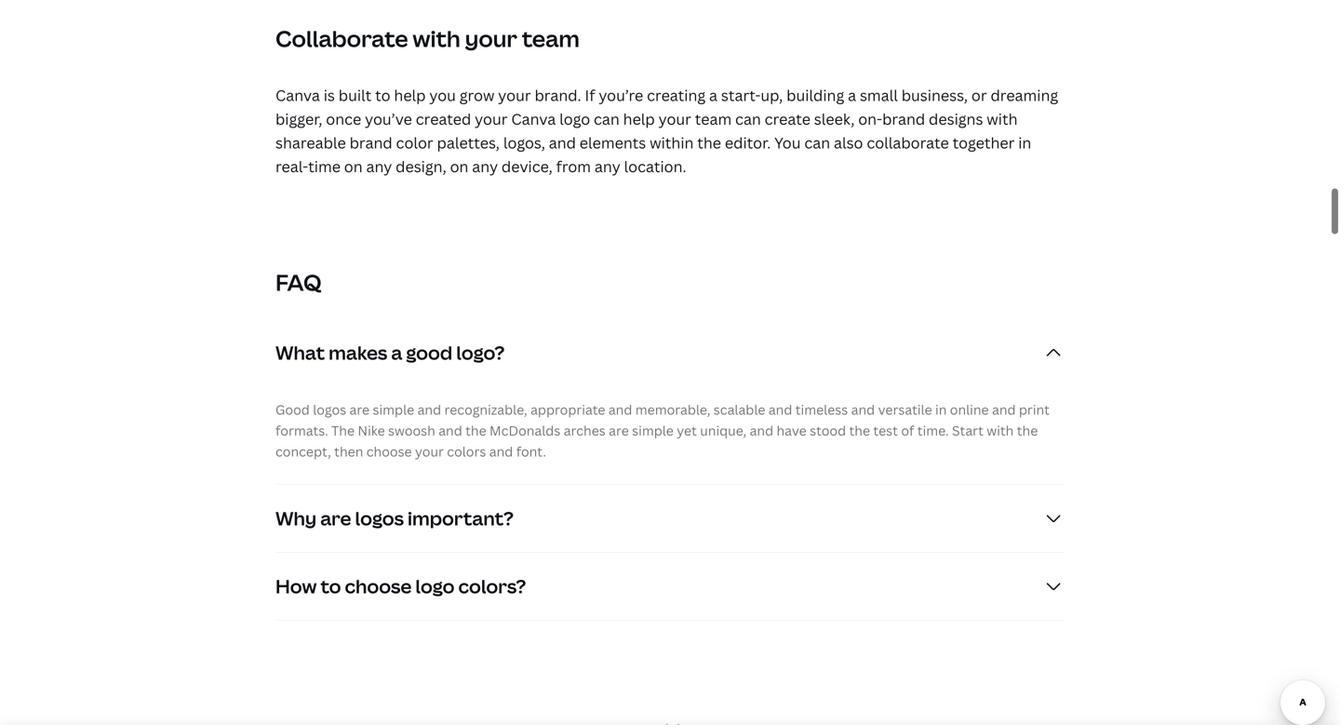 Task type: locate. For each thing, give the bounding box(es) containing it.
in right together
[[1019, 133, 1032, 153]]

on-
[[859, 109, 883, 129]]

have
[[777, 422, 807, 439]]

a left good
[[391, 340, 403, 365]]

1 horizontal spatial logo
[[560, 109, 590, 129]]

1 horizontal spatial canva
[[511, 109, 556, 129]]

2 vertical spatial with
[[987, 422, 1014, 439]]

how
[[276, 574, 317, 599]]

1 horizontal spatial simple
[[632, 422, 674, 439]]

stood
[[810, 422, 846, 439]]

and
[[549, 133, 576, 153], [418, 401, 441, 419], [609, 401, 633, 419], [769, 401, 793, 419], [852, 401, 875, 419], [993, 401, 1016, 419], [439, 422, 463, 439], [750, 422, 774, 439], [490, 443, 513, 460]]

grow
[[460, 85, 495, 105]]

are inside dropdown button
[[320, 506, 351, 531]]

to up you've
[[375, 85, 391, 105]]

1 vertical spatial simple
[[632, 422, 674, 439]]

1 horizontal spatial team
[[695, 109, 732, 129]]

with inside good logos are simple and recognizable, appropriate and memorable, scalable and timeless and versatile in online and print formats. the nike swoosh and the mcdonalds arches are simple yet unique, and have stood the test of time. start with the concept, then choose your colors and font.
[[987, 422, 1014, 439]]

team
[[522, 23, 580, 54], [695, 109, 732, 129]]

and up from
[[549, 133, 576, 153]]

design,
[[396, 157, 447, 177]]

shareable
[[276, 133, 346, 153]]

on
[[344, 157, 363, 177], [450, 157, 469, 177]]

1 vertical spatial choose
[[345, 574, 412, 599]]

or
[[972, 85, 988, 105]]

of
[[902, 422, 915, 439]]

also
[[834, 133, 864, 153]]

canva up logos, at the left top
[[511, 109, 556, 129]]

your
[[465, 23, 518, 54], [498, 85, 531, 105], [475, 109, 508, 129], [659, 109, 692, 129], [415, 443, 444, 460]]

1 horizontal spatial help
[[624, 109, 655, 129]]

simple
[[373, 401, 415, 419], [632, 422, 674, 439]]

business,
[[902, 85, 968, 105]]

canva
[[276, 85, 320, 105], [511, 109, 556, 129]]

1 horizontal spatial in
[[1019, 133, 1032, 153]]

can
[[594, 109, 620, 129], [736, 109, 761, 129], [805, 133, 831, 153]]

1 vertical spatial team
[[695, 109, 732, 129]]

together
[[953, 133, 1015, 153]]

can up editor.
[[736, 109, 761, 129]]

brand up the collaborate
[[883, 109, 926, 129]]

team up brand.
[[522, 23, 580, 54]]

are
[[350, 401, 370, 419], [609, 422, 629, 439], [320, 506, 351, 531]]

and left 'font.' at the bottom left of the page
[[490, 443, 513, 460]]

0 vertical spatial in
[[1019, 133, 1032, 153]]

collaborate with your team
[[276, 23, 580, 54]]

how to choose logo colors?
[[276, 574, 526, 599]]

built
[[339, 85, 372, 105]]

0 horizontal spatial a
[[391, 340, 403, 365]]

logo left colors?
[[416, 574, 455, 599]]

0 horizontal spatial help
[[394, 85, 426, 105]]

1 horizontal spatial logos
[[355, 506, 404, 531]]

appropriate
[[531, 401, 606, 419]]

help up you've
[[394, 85, 426, 105]]

0 horizontal spatial to
[[321, 574, 341, 599]]

is
[[324, 85, 335, 105]]

help down you're
[[624, 109, 655, 129]]

with up you
[[413, 23, 461, 54]]

logo
[[560, 109, 590, 129], [416, 574, 455, 599]]

any
[[366, 157, 392, 177], [472, 157, 498, 177], [595, 157, 621, 177]]

how to choose logo colors? button
[[276, 553, 1065, 620]]

choose down why are logos important?
[[345, 574, 412, 599]]

1 vertical spatial canva
[[511, 109, 556, 129]]

0 vertical spatial team
[[522, 23, 580, 54]]

to inside canva is built to help you grow your brand. if you're creating a start-up, building a small business, or dreaming bigger, once you've created your canva logo can help your team can create sleek, on-brand designs with shareable brand color palettes, logos, and elements within the editor. you can also collaborate together in real-time on any design, on any device, from any location.
[[375, 85, 391, 105]]

the up colors
[[466, 422, 487, 439]]

with inside canva is built to help you grow your brand. if you're creating a start-up, building a small business, or dreaming bigger, once you've created your canva logo can help your team can create sleek, on-brand designs with shareable brand color palettes, logos, and elements within the editor. you can also collaborate together in real-time on any design, on any device, from any location.
[[987, 109, 1018, 129]]

the right within
[[698, 133, 722, 153]]

0 horizontal spatial in
[[936, 401, 947, 419]]

color
[[396, 133, 434, 153]]

logos
[[313, 401, 346, 419], [355, 506, 404, 531]]

0 vertical spatial logo
[[560, 109, 590, 129]]

0 vertical spatial help
[[394, 85, 426, 105]]

canva up bigger,
[[276, 85, 320, 105]]

important?
[[408, 506, 514, 531]]

choose down "nike"
[[367, 443, 412, 460]]

create
[[765, 109, 811, 129]]

brand
[[883, 109, 926, 129], [350, 133, 393, 153]]

0 vertical spatial simple
[[373, 401, 415, 419]]

device,
[[502, 157, 553, 177]]

brand down you've
[[350, 133, 393, 153]]

team down start-
[[695, 109, 732, 129]]

a left small on the right top of page
[[848, 85, 857, 105]]

simple down memorable, on the bottom of the page
[[632, 422, 674, 439]]

simple up the swoosh
[[373, 401, 415, 419]]

dreaming
[[991, 85, 1059, 105]]

on down palettes,
[[450, 157, 469, 177]]

help
[[394, 85, 426, 105], [624, 109, 655, 129]]

are right "arches"
[[609, 422, 629, 439]]

unique,
[[700, 422, 747, 439]]

1 vertical spatial in
[[936, 401, 947, 419]]

2 horizontal spatial a
[[848, 85, 857, 105]]

1 horizontal spatial on
[[450, 157, 469, 177]]

a inside dropdown button
[[391, 340, 403, 365]]

print
[[1019, 401, 1050, 419]]

to right how
[[321, 574, 341, 599]]

1 vertical spatial logos
[[355, 506, 404, 531]]

canva is built to help you grow your brand. if you're creating a start-up, building a small business, or dreaming bigger, once you've created your canva logo can help your team can create sleek, on-brand designs with shareable brand color palettes, logos, and elements within the editor. you can also collaborate together in real-time on any design, on any device, from any location.
[[276, 85, 1059, 177]]

scalable
[[714, 401, 766, 419]]

1 vertical spatial to
[[321, 574, 341, 599]]

1 horizontal spatial to
[[375, 85, 391, 105]]

can up elements
[[594, 109, 620, 129]]

0 vertical spatial logos
[[313, 401, 346, 419]]

0 vertical spatial to
[[375, 85, 391, 105]]

with
[[413, 23, 461, 54], [987, 109, 1018, 129], [987, 422, 1014, 439]]

what makes a good logo? button
[[276, 319, 1065, 386]]

logos,
[[504, 133, 546, 153]]

0 vertical spatial choose
[[367, 443, 412, 460]]

can down sleek,
[[805, 133, 831, 153]]

1 vertical spatial are
[[609, 422, 629, 439]]

editor.
[[725, 133, 771, 153]]

logos up how to choose logo colors?
[[355, 506, 404, 531]]

and up colors
[[439, 422, 463, 439]]

and inside canva is built to help you grow your brand. if you're creating a start-up, building a small business, or dreaming bigger, once you've created your canva logo can help your team can create sleek, on-brand designs with shareable brand color palettes, logos, and elements within the editor. you can also collaborate together in real-time on any design, on any device, from any location.
[[549, 133, 576, 153]]

2 vertical spatial are
[[320, 506, 351, 531]]

0 horizontal spatial team
[[522, 23, 580, 54]]

you
[[775, 133, 801, 153]]

the down print
[[1017, 422, 1038, 439]]

you've
[[365, 109, 412, 129]]

palettes,
[[437, 133, 500, 153]]

logos up the
[[313, 401, 346, 419]]

makes
[[329, 340, 388, 365]]

0 vertical spatial are
[[350, 401, 370, 419]]

collaborate
[[276, 23, 408, 54]]

are up "nike"
[[350, 401, 370, 419]]

0 horizontal spatial simple
[[373, 401, 415, 419]]

what makes a good logo?
[[276, 340, 505, 365]]

within
[[650, 133, 694, 153]]

your down creating on the top of page
[[659, 109, 692, 129]]

are right why
[[320, 506, 351, 531]]

1 vertical spatial logo
[[416, 574, 455, 599]]

faq
[[276, 267, 322, 297]]

2 horizontal spatial any
[[595, 157, 621, 177]]

designs
[[929, 109, 984, 129]]

your down grow
[[475, 109, 508, 129]]

why are logos important? button
[[276, 485, 1065, 552]]

why
[[276, 506, 317, 531]]

0 horizontal spatial logo
[[416, 574, 455, 599]]

any down elements
[[595, 157, 621, 177]]

any left design,
[[366, 157, 392, 177]]

0 horizontal spatial any
[[366, 157, 392, 177]]

0 horizontal spatial canva
[[276, 85, 320, 105]]

start
[[952, 422, 984, 439]]

formats.
[[276, 422, 328, 439]]

from
[[556, 157, 591, 177]]

and up "have"
[[769, 401, 793, 419]]

up,
[[761, 85, 783, 105]]

any down palettes,
[[472, 157, 498, 177]]

logo down if
[[560, 109, 590, 129]]

1 horizontal spatial brand
[[883, 109, 926, 129]]

1 vertical spatial help
[[624, 109, 655, 129]]

your down the swoosh
[[415, 443, 444, 460]]

0 horizontal spatial logos
[[313, 401, 346, 419]]

a
[[710, 85, 718, 105], [848, 85, 857, 105], [391, 340, 403, 365]]

collaborate
[[867, 133, 949, 153]]

in
[[1019, 133, 1032, 153], [936, 401, 947, 419]]

on right time
[[344, 157, 363, 177]]

logos inside good logos are simple and recognizable, appropriate and memorable, scalable and timeless and versatile in online and print formats. the nike swoosh and the mcdonalds arches are simple yet unique, and have stood the test of time. start with the concept, then choose your colors and font.
[[313, 401, 346, 419]]

to inside "dropdown button"
[[321, 574, 341, 599]]

brand.
[[535, 85, 582, 105]]

0 horizontal spatial on
[[344, 157, 363, 177]]

1 vertical spatial with
[[987, 109, 1018, 129]]

a left start-
[[710, 85, 718, 105]]

your up grow
[[465, 23, 518, 54]]

1 horizontal spatial any
[[472, 157, 498, 177]]

1 vertical spatial brand
[[350, 133, 393, 153]]

the
[[698, 133, 722, 153], [466, 422, 487, 439], [850, 422, 871, 439], [1017, 422, 1038, 439]]

sleek,
[[815, 109, 855, 129]]

with right start on the bottom
[[987, 422, 1014, 439]]

choose
[[367, 443, 412, 460], [345, 574, 412, 599]]

in up time.
[[936, 401, 947, 419]]

with up together
[[987, 109, 1018, 129]]



Task type: describe. For each thing, give the bounding box(es) containing it.
concept,
[[276, 443, 331, 460]]

you're
[[599, 85, 644, 105]]

if
[[585, 85, 595, 105]]

the left test
[[850, 422, 871, 439]]

and left "have"
[[750, 422, 774, 439]]

you
[[430, 85, 456, 105]]

font.
[[516, 443, 547, 460]]

1 horizontal spatial can
[[736, 109, 761, 129]]

0 horizontal spatial can
[[594, 109, 620, 129]]

the inside canva is built to help you grow your brand. if you're creating a start-up, building a small business, or dreaming bigger, once you've created your canva logo can help your team can create sleek, on-brand designs with shareable brand color palettes, logos, and elements within the editor. you can also collaborate together in real-time on any design, on any device, from any location.
[[698, 133, 722, 153]]

good
[[406, 340, 453, 365]]

team inside canva is built to help you grow your brand. if you're creating a start-up, building a small business, or dreaming bigger, once you've created your canva logo can help your team can create sleek, on-brand designs with shareable brand color palettes, logos, and elements within the editor. you can also collaborate together in real-time on any design, on any device, from any location.
[[695, 109, 732, 129]]

timeless
[[796, 401, 848, 419]]

logos inside dropdown button
[[355, 506, 404, 531]]

0 vertical spatial canva
[[276, 85, 320, 105]]

and right appropriate
[[609, 401, 633, 419]]

3 any from the left
[[595, 157, 621, 177]]

and up test
[[852, 401, 875, 419]]

yet
[[677, 422, 697, 439]]

colors?
[[459, 574, 526, 599]]

mcdonalds
[[490, 422, 561, 439]]

creating
[[647, 85, 706, 105]]

and up the swoosh
[[418, 401, 441, 419]]

good
[[276, 401, 310, 419]]

then
[[334, 443, 363, 460]]

in inside good logos are simple and recognizable, appropriate and memorable, scalable and timeless and versatile in online and print formats. the nike swoosh and the mcdonalds arches are simple yet unique, and have stood the test of time. start with the concept, then choose your colors and font.
[[936, 401, 947, 419]]

colors
[[447, 443, 486, 460]]

arches
[[564, 422, 606, 439]]

with for shareable
[[987, 109, 1018, 129]]

versatile
[[879, 401, 933, 419]]

and left print
[[993, 401, 1016, 419]]

your inside good logos are simple and recognizable, appropriate and memorable, scalable and timeless and versatile in online and print formats. the nike swoosh and the mcdonalds arches are simple yet unique, and have stood the test of time. start with the concept, then choose your colors and font.
[[415, 443, 444, 460]]

2 horizontal spatial can
[[805, 133, 831, 153]]

location.
[[624, 157, 687, 177]]

0 vertical spatial with
[[413, 23, 461, 54]]

1 on from the left
[[344, 157, 363, 177]]

choose inside "dropdown button"
[[345, 574, 412, 599]]

good logos are simple and recognizable, appropriate and memorable, scalable and timeless and versatile in online and print formats. the nike swoosh and the mcdonalds arches are simple yet unique, and have stood the test of time. start with the concept, then choose your colors and font.
[[276, 401, 1050, 460]]

nike
[[358, 422, 385, 439]]

bigger,
[[276, 109, 323, 129]]

1 any from the left
[[366, 157, 392, 177]]

elements
[[580, 133, 646, 153]]

2 any from the left
[[472, 157, 498, 177]]

logo inside "dropdown button"
[[416, 574, 455, 599]]

time.
[[918, 422, 949, 439]]

memorable,
[[636, 401, 711, 419]]

small
[[860, 85, 898, 105]]

real-
[[276, 157, 308, 177]]

in inside canva is built to help you grow your brand. if you're creating a start-up, building a small business, or dreaming bigger, once you've created your canva logo can help your team can create sleek, on-brand designs with shareable brand color palettes, logos, and elements within the editor. you can also collaborate together in real-time on any design, on any device, from any location.
[[1019, 133, 1032, 153]]

with for the
[[987, 422, 1014, 439]]

1 horizontal spatial a
[[710, 85, 718, 105]]

2 on from the left
[[450, 157, 469, 177]]

the
[[332, 422, 355, 439]]

0 vertical spatial brand
[[883, 109, 926, 129]]

online
[[950, 401, 989, 419]]

recognizable,
[[445, 401, 528, 419]]

building
[[787, 85, 845, 105]]

your right grow
[[498, 85, 531, 105]]

test
[[874, 422, 898, 439]]

created
[[416, 109, 471, 129]]

logo?
[[456, 340, 505, 365]]

start-
[[721, 85, 761, 105]]

choose inside good logos are simple and recognizable, appropriate and memorable, scalable and timeless and versatile in online and print formats. the nike swoosh and the mcdonalds arches are simple yet unique, and have stood the test of time. start with the concept, then choose your colors and font.
[[367, 443, 412, 460]]

why are logos important?
[[276, 506, 514, 531]]

what
[[276, 340, 325, 365]]

time
[[308, 157, 341, 177]]

logo inside canva is built to help you grow your brand. if you're creating a start-up, building a small business, or dreaming bigger, once you've created your canva logo can help your team can create sleek, on-brand designs with shareable brand color palettes, logos, and elements within the editor. you can also collaborate together in real-time on any design, on any device, from any location.
[[560, 109, 590, 129]]

0 horizontal spatial brand
[[350, 133, 393, 153]]

swoosh
[[388, 422, 436, 439]]

once
[[326, 109, 361, 129]]



Task type: vqa. For each thing, say whether or not it's contained in the screenshot.
rightmost Untitled
no



